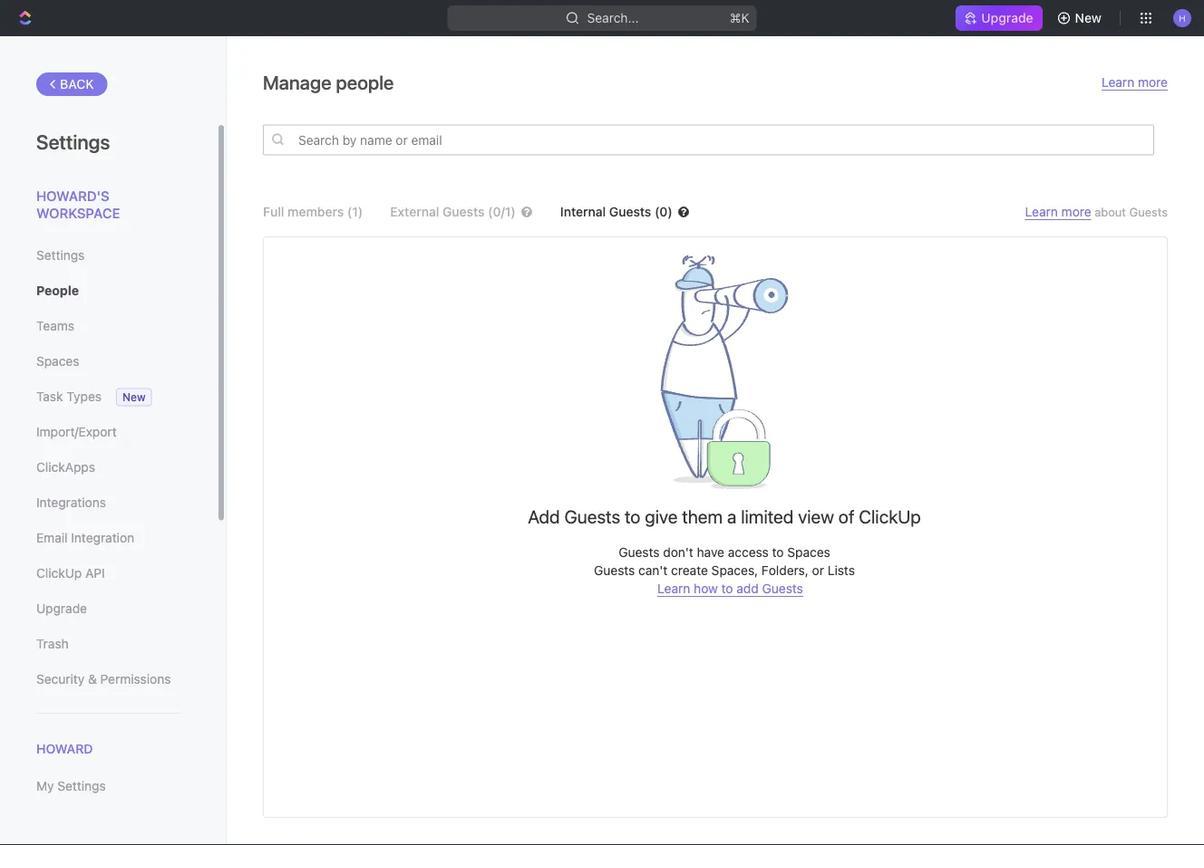 Task type: describe. For each thing, give the bounding box(es) containing it.
manage
[[263, 71, 331, 93]]

&
[[88, 672, 97, 687]]

more for learn more
[[1138, 75, 1168, 90]]

create
[[671, 563, 708, 578]]

1 horizontal spatial upgrade
[[981, 10, 1033, 25]]

internal
[[560, 204, 606, 219]]

guests left the (0/1)
[[442, 204, 485, 219]]

access
[[728, 545, 769, 560]]

don't
[[663, 545, 693, 560]]

integration
[[71, 531, 134, 546]]

import/export link
[[36, 417, 180, 448]]

settings inside the settings link
[[36, 248, 85, 263]]

my
[[36, 779, 54, 794]]

integrations link
[[36, 488, 180, 519]]

0 vertical spatial upgrade link
[[956, 5, 1042, 31]]

add
[[736, 582, 759, 597]]

them
[[682, 506, 723, 527]]

internal guests (0)
[[560, 204, 673, 219]]

integrations
[[36, 495, 106, 510]]

(0)
[[655, 204, 673, 219]]

(0/1)
[[488, 204, 516, 219]]

2 horizontal spatial to
[[772, 545, 784, 560]]

people link
[[36, 276, 180, 306]]

guests inside learn more about guests
[[1129, 205, 1168, 219]]

settings link
[[36, 240, 180, 271]]

guests left the (0) on the top right of page
[[609, 204, 651, 219]]

full members (1)
[[263, 204, 363, 219]]

or
[[812, 563, 824, 578]]

Search by name or email text field
[[263, 125, 1154, 155]]

full
[[263, 204, 284, 219]]

spaces,
[[711, 563, 758, 578]]

settings inside my settings link
[[57, 779, 106, 794]]

0 vertical spatial clickup
[[859, 506, 921, 527]]

clickup inside settings element
[[36, 566, 82, 581]]

security & permissions link
[[36, 665, 180, 695]]

internal guests (0) button
[[560, 204, 717, 219]]

workspace
[[36, 205, 120, 221]]

guests right add
[[564, 506, 620, 527]]

guests don't have access to spaces guests can't create spaces, folders, or lists learn how to add guests
[[594, 545, 855, 597]]

people
[[336, 71, 394, 93]]

trash link
[[36, 629, 180, 660]]

trash
[[36, 637, 69, 652]]

how
[[694, 582, 718, 597]]

0 horizontal spatial to
[[625, 506, 640, 527]]

learn more
[[1102, 75, 1168, 90]]

security
[[36, 672, 85, 687]]

limited
[[741, 506, 794, 527]]

spaces inside settings element
[[36, 354, 79, 369]]

1 vertical spatial upgrade link
[[36, 594, 180, 625]]

teams
[[36, 319, 74, 334]]

of
[[838, 506, 854, 527]]

add
[[528, 506, 560, 527]]

members
[[288, 204, 344, 219]]

guests left can't
[[594, 563, 635, 578]]

new inside settings element
[[122, 391, 146, 404]]



Task type: vqa. For each thing, say whether or not it's contained in the screenshot.
the print
no



Task type: locate. For each thing, give the bounding box(es) containing it.
settings
[[36, 130, 110, 153], [36, 248, 85, 263], [57, 779, 106, 794]]

0 horizontal spatial learn
[[657, 582, 690, 597]]

1 horizontal spatial spaces
[[787, 545, 830, 560]]

clickup left the api
[[36, 566, 82, 581]]

1 vertical spatial learn
[[1025, 204, 1058, 219]]

h
[[1179, 13, 1186, 23]]

learn down create
[[657, 582, 690, 597]]

clickup
[[859, 506, 921, 527], [36, 566, 82, 581]]

to up the folders,
[[772, 545, 784, 560]]

howard's
[[36, 188, 109, 204]]

have
[[697, 545, 724, 560]]

settings element
[[0, 36, 227, 846]]

a
[[727, 506, 736, 527]]

0 horizontal spatial more
[[1061, 204, 1091, 219]]

0 horizontal spatial upgrade
[[36, 602, 87, 617]]

0 vertical spatial learn
[[1102, 75, 1134, 90]]

clickup api link
[[36, 558, 180, 589]]

external guests (0/1) button
[[390, 204, 533, 219]]

1 vertical spatial upgrade
[[36, 602, 87, 617]]

to down spaces,
[[721, 582, 733, 597]]

learn down new button
[[1102, 75, 1134, 90]]

spaces
[[36, 354, 79, 369], [787, 545, 830, 560]]

guests right about
[[1129, 205, 1168, 219]]

guests up can't
[[619, 545, 660, 560]]

2 vertical spatial settings
[[57, 779, 106, 794]]

add guests to give them a limited view of clickup
[[528, 506, 921, 527]]

give
[[645, 506, 678, 527]]

0 horizontal spatial upgrade link
[[36, 594, 180, 625]]

1 vertical spatial new
[[122, 391, 146, 404]]

1 horizontal spatial clickup
[[859, 506, 921, 527]]

types
[[66, 389, 102, 404]]

learn
[[1102, 75, 1134, 90], [1025, 204, 1058, 219], [657, 582, 690, 597]]

my settings link
[[36, 772, 180, 803]]

clickapps link
[[36, 452, 180, 483]]

search...
[[587, 10, 639, 25]]

import/export
[[36, 425, 117, 440]]

email integration link
[[36, 523, 180, 554]]

guests down the folders,
[[762, 582, 803, 597]]

learn for learn more about guests
[[1025, 204, 1058, 219]]

about
[[1095, 205, 1126, 219]]

upgrade link up trash link
[[36, 594, 180, 625]]

1 horizontal spatial learn
[[1025, 204, 1058, 219]]

people
[[36, 283, 79, 298]]

teams link
[[36, 311, 180, 342]]

folders,
[[762, 563, 809, 578]]

spaces link
[[36, 346, 180, 377]]

can't
[[638, 563, 668, 578]]

learn for learn more
[[1102, 75, 1134, 90]]

2 vertical spatial to
[[721, 582, 733, 597]]

task
[[36, 389, 63, 404]]

clickup api
[[36, 566, 105, 581]]

spaces up or
[[787, 545, 830, 560]]

1 horizontal spatial new
[[1075, 10, 1102, 25]]

settings right my on the bottom
[[57, 779, 106, 794]]

external guests (0/1)
[[390, 204, 516, 219]]

settings up howard's
[[36, 130, 110, 153]]

external
[[390, 204, 439, 219]]

0 vertical spatial upgrade
[[981, 10, 1033, 25]]

view
[[798, 506, 834, 527]]

learn left about
[[1025, 204, 1058, 219]]

1 vertical spatial spaces
[[787, 545, 830, 560]]

spaces down the teams
[[36, 354, 79, 369]]

(1)
[[347, 204, 363, 219]]

learn inside guests don't have access to spaces guests can't create spaces, folders, or lists learn how to add guests
[[657, 582, 690, 597]]

upgrade down clickup api on the bottom left of the page
[[36, 602, 87, 617]]

1 horizontal spatial more
[[1138, 75, 1168, 90]]

settings up people
[[36, 248, 85, 263]]

more for learn more about guests
[[1061, 204, 1091, 219]]

upgrade link left new button
[[956, 5, 1042, 31]]

new inside button
[[1075, 10, 1102, 25]]

my settings
[[36, 779, 106, 794]]

upgrade left new button
[[981, 10, 1033, 25]]

guests
[[442, 204, 485, 219], [609, 204, 651, 219], [1129, 205, 1168, 219], [564, 506, 620, 527], [619, 545, 660, 560], [594, 563, 635, 578], [762, 582, 803, 597]]

clickapps
[[36, 460, 95, 475]]

security & permissions
[[36, 672, 171, 687]]

0 horizontal spatial new
[[122, 391, 146, 404]]

1 horizontal spatial upgrade link
[[956, 5, 1042, 31]]

1 vertical spatial clickup
[[36, 566, 82, 581]]

howard's workspace
[[36, 188, 120, 221]]

0 vertical spatial new
[[1075, 10, 1102, 25]]

to left the give
[[625, 506, 640, 527]]

to
[[625, 506, 640, 527], [772, 545, 784, 560], [721, 582, 733, 597]]

0 vertical spatial more
[[1138, 75, 1168, 90]]

new button
[[1050, 4, 1112, 33]]

0 vertical spatial settings
[[36, 130, 110, 153]]

1 horizontal spatial to
[[721, 582, 733, 597]]

clickup right of
[[859, 506, 921, 527]]

permissions
[[100, 672, 171, 687]]

1 vertical spatial to
[[772, 545, 784, 560]]

task types
[[36, 389, 102, 404]]

full members (1) button
[[263, 204, 363, 219]]

upgrade inside settings element
[[36, 602, 87, 617]]

0 horizontal spatial clickup
[[36, 566, 82, 581]]

back
[[60, 77, 94, 92]]

0 horizontal spatial spaces
[[36, 354, 79, 369]]

spaces inside guests don't have access to spaces guests can't create spaces, folders, or lists learn how to add guests
[[787, 545, 830, 560]]

lists
[[827, 563, 855, 578]]

back link
[[36, 73, 108, 96]]

upgrade
[[981, 10, 1033, 25], [36, 602, 87, 617]]

0 vertical spatial to
[[625, 506, 640, 527]]

2 horizontal spatial learn
[[1102, 75, 1134, 90]]

h button
[[1168, 4, 1197, 33]]

manage people
[[263, 71, 394, 93]]

more
[[1138, 75, 1168, 90], [1061, 204, 1091, 219]]

email integration
[[36, 531, 134, 546]]

email
[[36, 531, 68, 546]]

upgrade link
[[956, 5, 1042, 31], [36, 594, 180, 625]]

howard
[[36, 742, 93, 757]]

⌘k
[[730, 10, 749, 25]]

1 vertical spatial more
[[1061, 204, 1091, 219]]

learn more about guests
[[1025, 204, 1168, 219]]

learn how to add guests link
[[657, 582, 803, 597]]

api
[[85, 566, 105, 581]]

1 vertical spatial settings
[[36, 248, 85, 263]]

2 vertical spatial learn
[[657, 582, 690, 597]]

0 vertical spatial spaces
[[36, 354, 79, 369]]

new
[[1075, 10, 1102, 25], [122, 391, 146, 404]]



